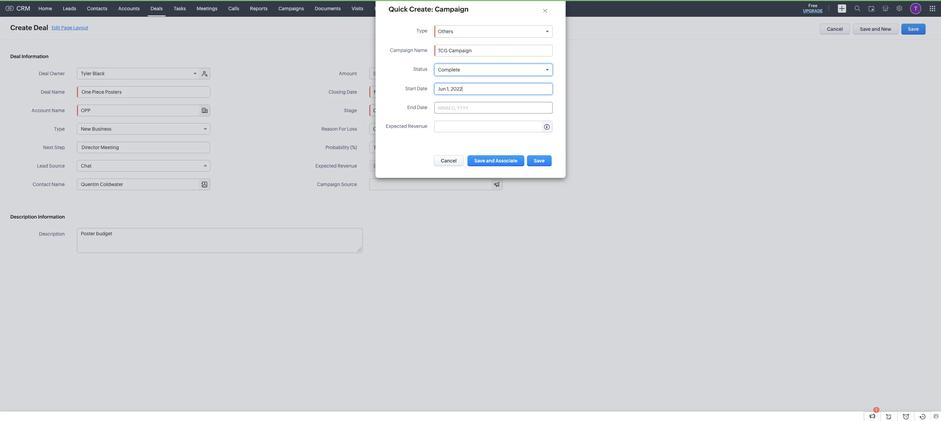 Task type: describe. For each thing, give the bounding box(es) containing it.
(%)
[[351, 145, 357, 150]]

free
[[809, 3, 818, 8]]

end date
[[408, 105, 428, 110]]

calls link
[[223, 0, 245, 17]]

reason
[[322, 126, 338, 132]]

name for campaign name
[[414, 48, 428, 53]]

home
[[39, 6, 52, 11]]

visits link
[[346, 0, 369, 17]]

expected revenue
[[386, 124, 428, 129]]

information for deal information
[[22, 54, 49, 59]]

create deal edit page layout
[[10, 24, 88, 31]]

cancel button
[[820, 24, 851, 35]]

expected
[[386, 124, 407, 129]]

crm
[[16, 5, 30, 12]]

new
[[882, 26, 892, 32]]

upgrade
[[804, 9, 823, 13]]

deal for deal owner
[[39, 71, 49, 76]]

next step
[[43, 145, 65, 150]]

edit
[[52, 25, 60, 30]]

MMM D, YYYY text field
[[370, 86, 503, 98]]

amount
[[339, 71, 357, 76]]

visits
[[352, 6, 364, 11]]

campaign name
[[390, 48, 428, 53]]

meetings
[[197, 6, 218, 11]]

lead source
[[37, 163, 65, 169]]

date for closing date
[[347, 89, 357, 95]]

closing date
[[329, 89, 357, 95]]

crm link
[[5, 5, 30, 12]]

campaigns link
[[273, 0, 310, 17]]

step
[[54, 145, 65, 150]]

home link
[[33, 0, 58, 17]]

contact name
[[33, 182, 65, 187]]

reason for loss
[[322, 126, 357, 132]]

date for start date
[[417, 86, 428, 91]]

source for campaign source
[[341, 182, 357, 187]]

Complete field
[[435, 64, 552, 76]]

account name
[[32, 108, 65, 113]]

reports
[[250, 6, 268, 11]]

and
[[872, 26, 881, 32]]

edit page layout link
[[52, 25, 88, 30]]

source for lead source
[[49, 163, 65, 169]]

save and new
[[861, 26, 892, 32]]

calls
[[228, 6, 239, 11]]

reports link
[[245, 0, 273, 17]]

deal name
[[41, 89, 65, 95]]

meetings link
[[191, 0, 223, 17]]

create
[[10, 24, 32, 31]]

projects link
[[369, 0, 398, 17]]

probability
[[326, 145, 350, 150]]

name for account name
[[52, 108, 65, 113]]

accounts
[[118, 6, 140, 11]]

cancel
[[828, 26, 843, 32]]



Task type: locate. For each thing, give the bounding box(es) containing it.
accounts link
[[113, 0, 145, 17]]

save for save
[[909, 26, 919, 32]]

1 horizontal spatial campaign
[[390, 48, 413, 53]]

probability (%)
[[326, 145, 357, 150]]

description
[[10, 214, 37, 220], [39, 231, 65, 237]]

0 vertical spatial campaign
[[390, 48, 413, 53]]

start
[[406, 86, 416, 91]]

projects
[[375, 6, 393, 11]]

save
[[861, 26, 871, 32], [909, 26, 919, 32]]

deal information
[[10, 54, 49, 59]]

campaigns
[[279, 6, 304, 11]]

tasks link
[[168, 0, 191, 17]]

deal
[[34, 24, 48, 31], [10, 54, 20, 59], [39, 71, 49, 76], [41, 89, 51, 95]]

name
[[414, 48, 428, 53], [52, 89, 65, 95], [52, 108, 65, 113], [52, 182, 65, 187]]

deal owner
[[39, 71, 65, 76]]

save inside save button
[[909, 26, 919, 32]]

0 vertical spatial information
[[22, 54, 49, 59]]

end
[[408, 105, 416, 110]]

tasks
[[174, 6, 186, 11]]

description for description
[[39, 231, 65, 237]]

complete
[[438, 67, 460, 73]]

0 horizontal spatial source
[[49, 163, 65, 169]]

type up step
[[54, 126, 65, 132]]

0 vertical spatial source
[[49, 163, 65, 169]]

1 vertical spatial campaign
[[317, 182, 340, 187]]

deals link
[[145, 0, 168, 17]]

campaign source
[[317, 182, 357, 187]]

create: campaign
[[409, 5, 469, 13]]

name for deal name
[[52, 89, 65, 95]]

1 horizontal spatial description
[[39, 231, 65, 237]]

1 horizontal spatial save
[[909, 26, 919, 32]]

MMM d, yyyy
 text field
[[438, 86, 494, 92], [438, 105, 494, 111]]

lead
[[37, 163, 48, 169]]

quick
[[389, 5, 408, 13]]

save right the new
[[909, 26, 919, 32]]

1 vertical spatial mmm d, yyyy
 text field
[[438, 105, 494, 111]]

mmm d, yyyy
 text field for start date
[[438, 86, 494, 92]]

save for save and new
[[861, 26, 871, 32]]

documents
[[315, 6, 341, 11]]

revenue
[[408, 124, 428, 129]]

contacts
[[87, 6, 107, 11]]

name right account
[[52, 108, 65, 113]]

None text field
[[377, 68, 503, 79], [77, 86, 211, 98], [370, 142, 503, 153], [377, 68, 503, 79], [77, 86, 211, 98], [370, 142, 503, 153]]

mmm d, yyyy
 text field down mmm d, yyyy text box
[[438, 105, 494, 111]]

0 horizontal spatial campaign
[[317, 182, 340, 187]]

save and new button
[[853, 24, 899, 35]]

campaign for campaign source
[[317, 182, 340, 187]]

1
[[876, 408, 878, 412]]

date for end date
[[417, 105, 428, 110]]

information down contact name
[[38, 214, 65, 220]]

0 vertical spatial description
[[10, 214, 37, 220]]

closing
[[329, 89, 346, 95]]

deal for deal information
[[10, 54, 20, 59]]

stage
[[344, 108, 357, 113]]

1 horizontal spatial source
[[341, 182, 357, 187]]

save left and
[[861, 26, 871, 32]]

0 horizontal spatial description
[[10, 214, 37, 220]]

name right contact
[[52, 182, 65, 187]]

type down quick create: campaign
[[417, 28, 428, 34]]

page
[[61, 25, 72, 30]]

date right closing
[[347, 89, 357, 95]]

0 horizontal spatial type
[[54, 126, 65, 132]]

2 save from the left
[[909, 26, 919, 32]]

save inside save and new button
[[861, 26, 871, 32]]

information for description information
[[38, 214, 65, 220]]

0 vertical spatial mmm d, yyyy
 text field
[[438, 86, 494, 92]]

type
[[417, 28, 428, 34], [54, 126, 65, 132]]

description information
[[10, 214, 65, 220]]

0 vertical spatial type
[[417, 28, 428, 34]]

contact
[[33, 182, 51, 187]]

1 mmm d, yyyy
 text field from the top
[[438, 86, 494, 92]]

mmm d, yyyy
 text field for end date
[[438, 105, 494, 111]]

1 vertical spatial source
[[341, 182, 357, 187]]

others
[[438, 29, 453, 34]]

deal for deal name
[[41, 89, 51, 95]]

1 vertical spatial information
[[38, 214, 65, 220]]

None button
[[434, 155, 464, 166], [468, 155, 525, 166], [434, 155, 464, 166], [468, 155, 525, 166]]

deal left 'owner'
[[39, 71, 49, 76]]

deal down create
[[10, 54, 20, 59]]

contacts link
[[82, 0, 113, 17]]

0 horizontal spatial save
[[861, 26, 871, 32]]

name for contact name
[[52, 182, 65, 187]]

loss
[[347, 126, 357, 132]]

next
[[43, 145, 53, 150]]

campaign for campaign name
[[390, 48, 413, 53]]

for
[[339, 126, 346, 132]]

deal up account name
[[41, 89, 51, 95]]

1 vertical spatial type
[[54, 126, 65, 132]]

date right end
[[417, 105, 428, 110]]

date
[[417, 86, 428, 91], [347, 89, 357, 95], [417, 105, 428, 110]]

None submit
[[527, 155, 552, 166]]

information up deal owner
[[22, 54, 49, 59]]

leads link
[[58, 0, 82, 17]]

Others field
[[435, 26, 552, 37]]

information
[[22, 54, 49, 59], [38, 214, 65, 220]]

1 horizontal spatial type
[[417, 28, 428, 34]]

layout
[[73, 25, 88, 30]]

description for description information
[[10, 214, 37, 220]]

deal left edit
[[34, 24, 48, 31]]

None text field
[[438, 48, 549, 53], [77, 142, 211, 153], [77, 229, 363, 253], [438, 48, 549, 53], [77, 142, 211, 153], [77, 229, 363, 253]]

date right start
[[417, 86, 428, 91]]

free upgrade
[[804, 3, 823, 13]]

1 save from the left
[[861, 26, 871, 32]]

save button
[[902, 24, 926, 35]]

source
[[49, 163, 65, 169], [341, 182, 357, 187]]

leads
[[63, 6, 76, 11]]

2 mmm d, yyyy
 text field from the top
[[438, 105, 494, 111]]

status
[[414, 66, 428, 72]]

deals
[[151, 6, 163, 11]]

campaign
[[390, 48, 413, 53], [317, 182, 340, 187]]

1 vertical spatial description
[[39, 231, 65, 237]]

documents link
[[310, 0, 346, 17]]

start date
[[406, 86, 428, 91]]

name up status on the left top of the page
[[414, 48, 428, 53]]

name down 'owner'
[[52, 89, 65, 95]]

owner
[[50, 71, 65, 76]]

mmm d, yyyy
 text field down complete
[[438, 86, 494, 92]]

quick create: campaign
[[389, 5, 469, 13]]

account
[[32, 108, 51, 113]]



Task type: vqa. For each thing, say whether or not it's contained in the screenshot.
Step
yes



